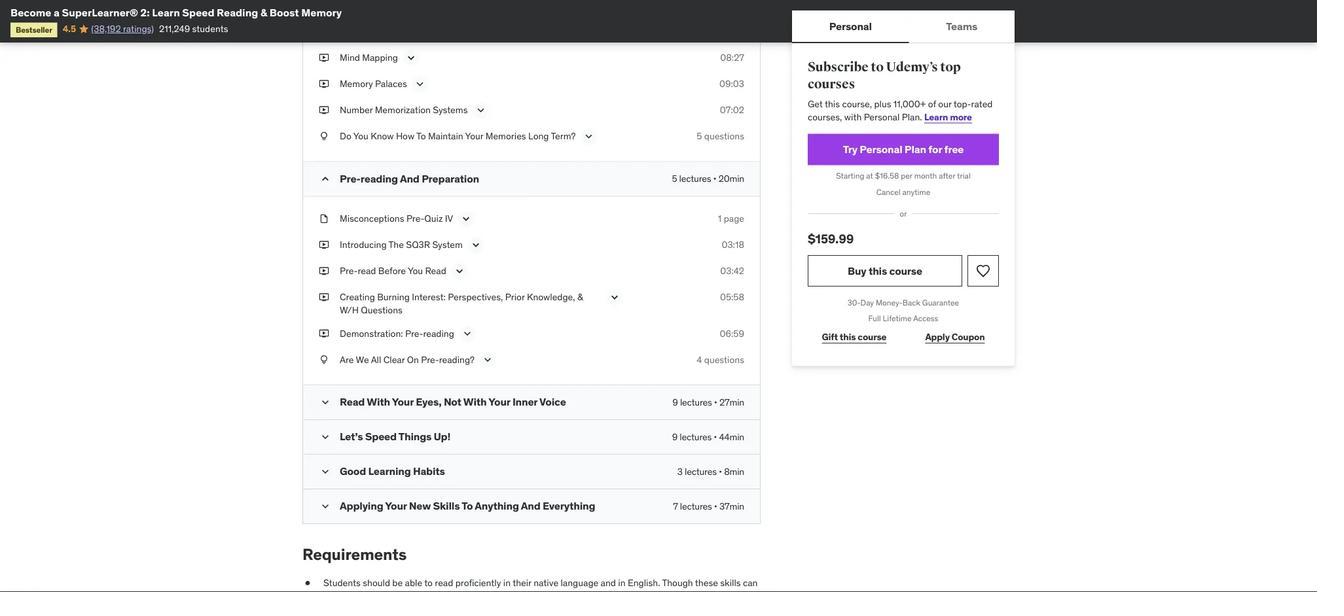 Task type: describe. For each thing, give the bounding box(es) containing it.
perspectives,
[[448, 292, 503, 303]]

lectures for good learning habits
[[685, 466, 717, 478]]

your right the maintain
[[465, 130, 484, 142]]

this for buy
[[869, 264, 888, 278]]

0 horizontal spatial you
[[353, 130, 369, 142]]

a
[[54, 6, 60, 19]]

rated
[[972, 98, 993, 110]]

we
[[356, 354, 369, 366]]

your left eyes,
[[392, 395, 414, 409]]

maintain
[[428, 130, 464, 142]]

students
[[192, 23, 228, 35]]

2 vertical spatial personal
[[860, 143, 903, 156]]

personal button
[[793, 10, 910, 42]]

eyes,
[[416, 395, 442, 409]]

become a superlearner® 2: learn speed reading & boost memory
[[10, 6, 342, 19]]

materials
[[491, 591, 529, 593]]

xsmall image for pre-
[[319, 265, 329, 278]]

superlearner®
[[62, 6, 138, 19]]

pre- up sq3r
[[407, 213, 425, 225]]

1 vertical spatial read
[[340, 395, 365, 409]]

language,
[[395, 591, 435, 593]]

inner
[[513, 395, 538, 409]]

introducing
[[340, 239, 387, 251]]

5 for 5 questions
[[697, 130, 702, 142]]

term?
[[551, 130, 576, 142]]

1 horizontal spatial to
[[425, 578, 433, 590]]

questions
[[361, 304, 403, 316]]

cancel
[[877, 187, 901, 197]]

know
[[371, 130, 394, 142]]

xsmall image for do
[[319, 130, 329, 143]]

misconceptions pre-quiz iv
[[340, 213, 453, 225]]

0 horizontal spatial in
[[504, 578, 511, 590]]

boost
[[270, 6, 299, 19]]

courses,
[[808, 111, 843, 123]]

before
[[378, 265, 406, 277]]

buy this course button
[[808, 255, 963, 287]]

starting
[[837, 171, 865, 181]]

37min
[[720, 501, 745, 512]]

memory palaces
[[340, 78, 407, 90]]

with
[[845, 111, 862, 123]]

44min
[[719, 431, 745, 443]]

guarantee
[[923, 298, 960, 308]]

to for how
[[417, 130, 426, 142]]

memories
[[486, 130, 526, 142]]

xsmall image for introducing
[[319, 239, 329, 252]]

get this course, plus 11,000+ of our top-rated courses, with personal plan.
[[808, 98, 993, 123]]

small image for let's
[[319, 431, 332, 444]]

to inside subscribe to udemy's top courses
[[871, 59, 884, 75]]

free
[[945, 143, 964, 156]]

lectures for read with your eyes, not with your inner voice
[[680, 396, 712, 408]]

buy
[[848, 264, 867, 278]]

students
[[324, 578, 361, 590]]

show lecture description image for do you know how to maintain your memories long term?
[[583, 130, 596, 143]]

of
[[929, 98, 937, 110]]

top
[[941, 59, 961, 75]]

become
[[10, 6, 51, 19]]

xsmall image right 'boost'
[[319, 0, 329, 12]]

lectures for pre-reading and preparation
[[680, 173, 712, 185]]

your left new
[[385, 500, 407, 513]]

gift this course link
[[808, 325, 901, 351]]

these
[[695, 578, 718, 590]]

0 vertical spatial &
[[261, 6, 267, 19]]

xsmall image for demonstration:
[[319, 327, 329, 340]]

your left inner
[[489, 395, 511, 409]]

good
[[340, 465, 366, 478]]

1 horizontal spatial english.
[[628, 578, 661, 590]]

2 with from the left
[[464, 395, 487, 409]]

any
[[379, 591, 393, 593]]

small image for good
[[319, 466, 332, 479]]

5 questions
[[697, 130, 745, 142]]

iv
[[445, 213, 453, 225]]

8min
[[724, 466, 745, 478]]

show lecture description image for memory palaces
[[414, 78, 427, 91]]

0 horizontal spatial english.
[[569, 591, 601, 593]]

1 horizontal spatial speed
[[365, 430, 397, 444]]

1 vertical spatial learn
[[925, 111, 949, 123]]

long
[[529, 130, 549, 142]]

7
[[673, 501, 678, 512]]

lifetime
[[883, 314, 912, 324]]

able
[[405, 578, 423, 590]]

show lecture description image for number memorization systems
[[475, 104, 488, 117]]

proficiently
[[456, 578, 501, 590]]

pre- down do
[[340, 172, 361, 185]]

new
[[409, 500, 431, 513]]

this for gift
[[840, 331, 856, 343]]

full
[[869, 314, 881, 324]]

students should be able to read proficiently in their native language and in english. though these skills can be applied to any language, the provided materials will be in english.
[[324, 578, 758, 593]]

teams button
[[910, 10, 1015, 42]]

things
[[399, 430, 432, 444]]

2 horizontal spatial in
[[619, 578, 626, 590]]

do you know how to maintain your memories long term?
[[340, 130, 576, 142]]

applied
[[336, 591, 366, 593]]

skills
[[721, 578, 741, 590]]

top-
[[954, 98, 972, 110]]

read with your eyes, not with your inner voice
[[340, 395, 566, 409]]

11,000+
[[894, 98, 926, 110]]

0 horizontal spatial and
[[400, 172, 420, 185]]

good learning habits
[[340, 465, 445, 478]]

learn more
[[925, 111, 973, 123]]

get
[[808, 98, 823, 110]]

lectures for applying your new skills to anything and everything
[[680, 501, 712, 512]]

w/h
[[340, 304, 359, 316]]

mind mapping
[[340, 52, 398, 64]]

course for gift this course
[[858, 331, 887, 343]]

xsmall image for mind
[[319, 52, 329, 64]]

bestseller
[[16, 24, 52, 35]]

• for let's speed things up!
[[714, 431, 717, 443]]

provided
[[453, 591, 489, 593]]

courses
[[808, 76, 856, 92]]

apply
[[926, 331, 950, 343]]

course for buy this course
[[890, 264, 923, 278]]

$159.99
[[808, 231, 854, 247]]

1 with from the left
[[367, 395, 390, 409]]

trial
[[958, 171, 971, 181]]

1 vertical spatial memory
[[340, 78, 373, 90]]

this for get
[[825, 98, 840, 110]]

5 for 5 lectures • 20min
[[672, 173, 678, 185]]

try personal plan for free link
[[808, 134, 999, 165]]

pre- right on
[[421, 354, 439, 366]]

palaces
[[375, 78, 407, 90]]

do
[[340, 130, 352, 142]]

questions for 06:59
[[705, 354, 745, 366]]

20min
[[719, 173, 745, 185]]

and
[[601, 578, 616, 590]]



Task type: vqa. For each thing, say whether or not it's contained in the screenshot.
Teach on Udemy link
no



Task type: locate. For each thing, give the bounding box(es) containing it.
demonstration: pre-reading
[[340, 328, 454, 339]]

course inside buy this course button
[[890, 264, 923, 278]]

plan.
[[902, 111, 923, 123]]

1
[[718, 213, 722, 225]]

personal inside button
[[830, 19, 872, 33]]

reading
[[361, 172, 398, 185], [423, 328, 454, 339]]

in down language
[[559, 591, 567, 593]]

read up let's
[[340, 395, 365, 409]]

xsmall image left number
[[319, 104, 329, 117]]

in right and
[[619, 578, 626, 590]]

xsmall image
[[319, 78, 329, 91], [319, 130, 329, 143], [319, 213, 329, 225], [319, 239, 329, 252], [319, 265, 329, 278], [319, 291, 329, 304], [319, 354, 329, 366]]

learn up 211,249
[[152, 6, 180, 19]]

0 vertical spatial read
[[425, 265, 447, 277]]

1 horizontal spatial learn
[[925, 111, 949, 123]]

0 vertical spatial english.
[[628, 578, 661, 590]]

wishlist image
[[976, 263, 992, 279]]

07:02
[[720, 104, 745, 116]]

show lecture description image
[[460, 213, 473, 226], [453, 265, 466, 278], [608, 291, 622, 304], [481, 354, 494, 367]]

and left preparation
[[400, 172, 420, 185]]

1 vertical spatial this
[[869, 264, 888, 278]]

0 vertical spatial this
[[825, 98, 840, 110]]

on
[[407, 354, 419, 366]]

9
[[673, 396, 678, 408], [673, 431, 678, 443]]

1 horizontal spatial and
[[521, 500, 541, 513]]

2 vertical spatial small image
[[319, 500, 332, 513]]

3 small image from the top
[[319, 500, 332, 513]]

personal inside get this course, plus 11,000+ of our top-rated courses, with personal plan.
[[864, 111, 900, 123]]

questions down 07:02
[[705, 130, 745, 142]]

small image for pre-
[[319, 173, 332, 186]]

starting at $16.58 per month after trial cancel anytime
[[837, 171, 971, 197]]

4 questions
[[697, 354, 745, 366]]

3 lectures • 8min
[[678, 466, 745, 478]]

apply coupon button
[[912, 325, 1000, 351]]

read inside students should be able to read proficiently in their native language and in english. though these skills can be applied to any language, the provided materials will be in english.
[[435, 578, 453, 590]]

show lecture description image for are we all clear on pre-reading?
[[481, 354, 494, 367]]

english. left though at the bottom right
[[628, 578, 661, 590]]

this right gift
[[840, 331, 856, 343]]

0 horizontal spatial read
[[358, 265, 376, 277]]

0 vertical spatial memory
[[301, 6, 342, 19]]

learn
[[152, 6, 180, 19], [925, 111, 949, 123]]

creating burning interest: perspectives, prior knowledge, & w/h questions
[[340, 292, 583, 316]]

small image for read
[[319, 396, 332, 409]]

tab list containing personal
[[793, 10, 1015, 43]]

1 small image from the top
[[319, 173, 332, 186]]

0 vertical spatial small image
[[319, 173, 332, 186]]

lectures left 20min
[[680, 173, 712, 185]]

native
[[534, 578, 559, 590]]

in up materials
[[504, 578, 511, 590]]

1 vertical spatial read
[[435, 578, 453, 590]]

1 horizontal spatial read
[[435, 578, 453, 590]]

0 vertical spatial 9
[[673, 396, 678, 408]]

try
[[843, 143, 858, 156]]

0 vertical spatial read
[[358, 265, 376, 277]]

3
[[678, 466, 683, 478]]

2 questions from the top
[[705, 354, 745, 366]]

how
[[396, 130, 415, 142]]

1 vertical spatial you
[[408, 265, 423, 277]]

english.
[[628, 578, 661, 590], [569, 591, 601, 593]]

voice
[[540, 395, 566, 409]]

• left 27min
[[714, 396, 718, 408]]

2 horizontal spatial to
[[871, 59, 884, 75]]

• for applying your new skills to anything and everything
[[714, 501, 718, 512]]

1 questions from the top
[[705, 130, 745, 142]]

page
[[724, 213, 745, 225]]

1 vertical spatial to
[[425, 578, 433, 590]]

0 horizontal spatial speed
[[182, 6, 215, 19]]

show lecture description image up reading?
[[461, 327, 474, 340]]

1 vertical spatial 9
[[673, 431, 678, 443]]

• for read with your eyes, not with your inner voice
[[714, 396, 718, 408]]

speed
[[182, 6, 215, 19], [365, 430, 397, 444]]

0 vertical spatial personal
[[830, 19, 872, 33]]

to down should
[[368, 591, 377, 593]]

show lecture description image right systems
[[475, 104, 488, 117]]

course
[[890, 264, 923, 278], [858, 331, 887, 343]]

xsmall image for creating
[[319, 291, 329, 304]]

0 horizontal spatial read
[[340, 395, 365, 409]]

show lecture description image
[[405, 52, 418, 65], [414, 78, 427, 91], [475, 104, 488, 117], [583, 130, 596, 143], [470, 239, 483, 252], [461, 327, 474, 340]]

0 vertical spatial speed
[[182, 6, 215, 19]]

1 horizontal spatial to
[[462, 500, 473, 513]]

2 vertical spatial this
[[840, 331, 856, 343]]

learn down of
[[925, 111, 949, 123]]

with right not
[[464, 395, 487, 409]]

1 vertical spatial 5
[[672, 173, 678, 185]]

be up "any"
[[393, 578, 403, 590]]

5 left 20min
[[672, 173, 678, 185]]

this
[[825, 98, 840, 110], [869, 264, 888, 278], [840, 331, 856, 343]]

• left 44min
[[714, 431, 717, 443]]

1 vertical spatial small image
[[319, 431, 332, 444]]

0 horizontal spatial course
[[858, 331, 887, 343]]

all
[[371, 354, 381, 366]]

speed up 211,249 students
[[182, 6, 215, 19]]

preparation
[[422, 172, 479, 185]]

1 horizontal spatial you
[[408, 265, 423, 277]]

the
[[438, 591, 451, 593]]

memorization
[[375, 104, 431, 116]]

9 up '9 lectures • 44min' on the bottom right
[[673, 396, 678, 408]]

speed right let's
[[365, 430, 397, 444]]

reading?
[[439, 354, 475, 366]]

0 vertical spatial and
[[400, 172, 420, 185]]

9 for read with your eyes, not with your inner voice
[[673, 396, 678, 408]]

are
[[340, 354, 354, 366]]

this inside button
[[869, 264, 888, 278]]

with
[[367, 395, 390, 409], [464, 395, 487, 409]]

03:42
[[721, 265, 745, 277]]

and right "anything"
[[521, 500, 541, 513]]

xsmall image left mind
[[319, 52, 329, 64]]

pre-read before you read
[[340, 265, 447, 277]]

buy this course
[[848, 264, 923, 278]]

• left the 8min
[[719, 466, 722, 478]]

• for good learning habits
[[719, 466, 722, 478]]

1 vertical spatial and
[[521, 500, 541, 513]]

0 vertical spatial to
[[871, 59, 884, 75]]

9 lectures • 27min
[[673, 396, 745, 408]]

& right knowledge, at left
[[578, 292, 583, 303]]

small image
[[319, 173, 332, 186], [319, 431, 332, 444]]

reading up misconceptions
[[361, 172, 398, 185]]

0 horizontal spatial reading
[[361, 172, 398, 185]]

4
[[697, 354, 702, 366]]

2 xsmall image from the top
[[319, 130, 329, 143]]

1 horizontal spatial in
[[559, 591, 567, 593]]

show lecture description image right "iv"
[[460, 213, 473, 226]]

though
[[662, 578, 693, 590]]

0 vertical spatial learn
[[152, 6, 180, 19]]

06:59
[[720, 328, 745, 339]]

0 horizontal spatial &
[[261, 6, 267, 19]]

9 for let's speed things up!
[[673, 431, 678, 443]]

0 horizontal spatial to
[[368, 591, 377, 593]]

anything
[[475, 500, 519, 513]]

show lecture description image for introducing the sq3r system
[[470, 239, 483, 252]]

1 vertical spatial reading
[[423, 328, 454, 339]]

habits
[[413, 465, 445, 478]]

xsmall image left students
[[303, 577, 313, 590]]

everything
[[543, 500, 596, 513]]

0 vertical spatial 5
[[697, 130, 702, 142]]

questions for 07:02
[[705, 130, 745, 142]]

1 vertical spatial small image
[[319, 466, 332, 479]]

1 vertical spatial &
[[578, 292, 583, 303]]

this inside get this course, plus 11,000+ of our top-rated courses, with personal plan.
[[825, 98, 840, 110]]

this up courses,
[[825, 98, 840, 110]]

0 vertical spatial reading
[[361, 172, 398, 185]]

xsmall image for number
[[319, 104, 329, 117]]

1 horizontal spatial &
[[578, 292, 583, 303]]

2 horizontal spatial be
[[547, 591, 557, 593]]

plus
[[875, 98, 892, 110]]

xsmall image for misconceptions
[[319, 213, 329, 225]]

applying
[[340, 500, 384, 513]]

0 horizontal spatial with
[[367, 395, 390, 409]]

2 small image from the top
[[319, 466, 332, 479]]

09:03
[[720, 78, 745, 90]]

lectures left 27min
[[680, 396, 712, 408]]

0 vertical spatial questions
[[705, 130, 745, 142]]

1 vertical spatial questions
[[705, 354, 745, 366]]

small image for applying
[[319, 500, 332, 513]]

be down native
[[547, 591, 557, 593]]

to right the 'skills'
[[462, 500, 473, 513]]

and
[[400, 172, 420, 185], [521, 500, 541, 513]]

1 horizontal spatial read
[[425, 265, 447, 277]]

show lecture description image right the term?
[[583, 130, 596, 143]]

gift
[[822, 331, 838, 343]]

read
[[425, 265, 447, 277], [340, 395, 365, 409]]

xsmall image for are
[[319, 354, 329, 366]]

money-
[[876, 298, 903, 308]]

their
[[513, 578, 532, 590]]

2 small image from the top
[[319, 431, 332, 444]]

show lecture description image down system
[[453, 265, 466, 278]]

more
[[950, 111, 973, 123]]

show lecture description image for demonstration: pre-reading
[[461, 327, 474, 340]]

tab list
[[793, 10, 1015, 43]]

0 vertical spatial small image
[[319, 396, 332, 409]]

1 xsmall image from the top
[[319, 78, 329, 91]]

03:18
[[722, 239, 745, 251]]

lectures left 44min
[[680, 431, 712, 443]]

be down students
[[324, 591, 334, 593]]

pre-reading and preparation
[[340, 172, 479, 185]]

questions right 4 in the bottom right of the page
[[705, 354, 745, 366]]

7 xsmall image from the top
[[319, 354, 329, 366]]

pre- up on
[[405, 328, 423, 339]]

0 horizontal spatial 5
[[672, 173, 678, 185]]

1 horizontal spatial reading
[[423, 328, 454, 339]]

introducing the sq3r system
[[340, 239, 463, 251]]

show lecture description image for misconceptions pre-quiz iv
[[460, 213, 473, 226]]

show lecture description image right mapping
[[405, 52, 418, 65]]

to for skills
[[462, 500, 473, 513]]

0 vertical spatial you
[[353, 130, 369, 142]]

211,249 students
[[159, 23, 228, 35]]

xsmall image
[[319, 0, 329, 12], [319, 52, 329, 64], [319, 104, 329, 117], [319, 327, 329, 340], [303, 577, 313, 590]]

gift this course
[[822, 331, 887, 343]]

• left 37min
[[714, 501, 718, 512]]

show lecture description image right system
[[470, 239, 483, 252]]

& left 'boost'
[[261, 6, 267, 19]]

show lecture description image right knowledge, at left
[[608, 291, 622, 304]]

5
[[697, 130, 702, 142], [672, 173, 678, 185]]

0 vertical spatial to
[[417, 130, 426, 142]]

4 xsmall image from the top
[[319, 239, 329, 252]]

for
[[929, 143, 943, 156]]

0 horizontal spatial to
[[417, 130, 426, 142]]

1 vertical spatial course
[[858, 331, 887, 343]]

applying your new skills to anything and everything
[[340, 500, 596, 513]]

you right do
[[353, 130, 369, 142]]

teams
[[947, 19, 978, 33]]

misconceptions
[[340, 213, 404, 225]]

1 vertical spatial to
[[462, 500, 473, 513]]

1 vertical spatial speed
[[365, 430, 397, 444]]

1 vertical spatial personal
[[864, 111, 900, 123]]

3 xsmall image from the top
[[319, 213, 329, 225]]

5 up 5 lectures • 20min
[[697, 130, 702, 142]]

subscribe
[[808, 59, 869, 75]]

pre- up 'creating'
[[340, 265, 358, 277]]

27min
[[720, 396, 745, 408]]

• left 20min
[[714, 173, 717, 185]]

reading up reading?
[[423, 328, 454, 339]]

at
[[867, 171, 874, 181]]

lectures for let's speed things up!
[[680, 431, 712, 443]]

english. down language
[[569, 591, 601, 593]]

9 up 3
[[673, 431, 678, 443]]

subscribe to udemy's top courses
[[808, 59, 961, 92]]

personal up 'subscribe'
[[830, 19, 872, 33]]

• for pre-reading and preparation
[[714, 173, 717, 185]]

1 small image from the top
[[319, 396, 332, 409]]

read left the "before"
[[358, 265, 376, 277]]

0 horizontal spatial be
[[324, 591, 334, 593]]

xsmall image for memory
[[319, 78, 329, 91]]

& inside creating burning interest: perspectives, prior knowledge, & w/h questions
[[578, 292, 583, 303]]

show lecture description image right "palaces"
[[414, 78, 427, 91]]

can
[[743, 578, 758, 590]]

personal down plus
[[864, 111, 900, 123]]

show lecture description image for mind mapping
[[405, 52, 418, 65]]

personal
[[830, 19, 872, 33], [864, 111, 900, 123], [860, 143, 903, 156]]

to left udemy's
[[871, 59, 884, 75]]

read up the
[[435, 578, 453, 590]]

6 xsmall image from the top
[[319, 291, 329, 304]]

1 horizontal spatial course
[[890, 264, 923, 278]]

(38,192 ratings)
[[91, 23, 154, 35]]

the
[[389, 239, 404, 251]]

xsmall image left demonstration:
[[319, 327, 329, 340]]

small image
[[319, 396, 332, 409], [319, 466, 332, 479], [319, 500, 332, 513]]

1 horizontal spatial be
[[393, 578, 403, 590]]

read up interest:
[[425, 265, 447, 277]]

0 horizontal spatial learn
[[152, 6, 180, 19]]

1 vertical spatial english.
[[569, 591, 601, 593]]

with up let's speed things up!
[[367, 395, 390, 409]]

show lecture description image for creating burning interest: perspectives, prior knowledge, & w/h questions
[[608, 291, 622, 304]]

0 vertical spatial course
[[890, 264, 923, 278]]

questions
[[705, 130, 745, 142], [705, 354, 745, 366]]

course up back
[[890, 264, 923, 278]]

show lecture description image right reading?
[[481, 354, 494, 367]]

2 vertical spatial to
[[368, 591, 377, 593]]

lectures
[[680, 173, 712, 185], [680, 396, 712, 408], [680, 431, 712, 443], [685, 466, 717, 478], [680, 501, 712, 512]]

you right the "before"
[[408, 265, 423, 277]]

memory right 'boost'
[[301, 6, 342, 19]]

1 horizontal spatial 5
[[697, 130, 702, 142]]

let's speed things up!
[[340, 430, 451, 444]]

to right able on the bottom of page
[[425, 578, 433, 590]]

5 xsmall image from the top
[[319, 265, 329, 278]]

creating
[[340, 292, 375, 303]]

to right how
[[417, 130, 426, 142]]

this right buy at the top of page
[[869, 264, 888, 278]]

show lecture description image for pre-read before you read
[[453, 265, 466, 278]]

up!
[[434, 430, 451, 444]]

clear
[[384, 354, 405, 366]]

lectures right 7
[[680, 501, 712, 512]]

personal up $16.58
[[860, 143, 903, 156]]

memory up number
[[340, 78, 373, 90]]

1 horizontal spatial with
[[464, 395, 487, 409]]

211,249
[[159, 23, 190, 35]]

course inside gift this course link
[[858, 331, 887, 343]]

lectures right 3
[[685, 466, 717, 478]]

7 lectures • 37min
[[673, 501, 745, 512]]

course down full
[[858, 331, 887, 343]]

learn more link
[[925, 111, 973, 123]]

burning
[[377, 292, 410, 303]]

per
[[901, 171, 913, 181]]



